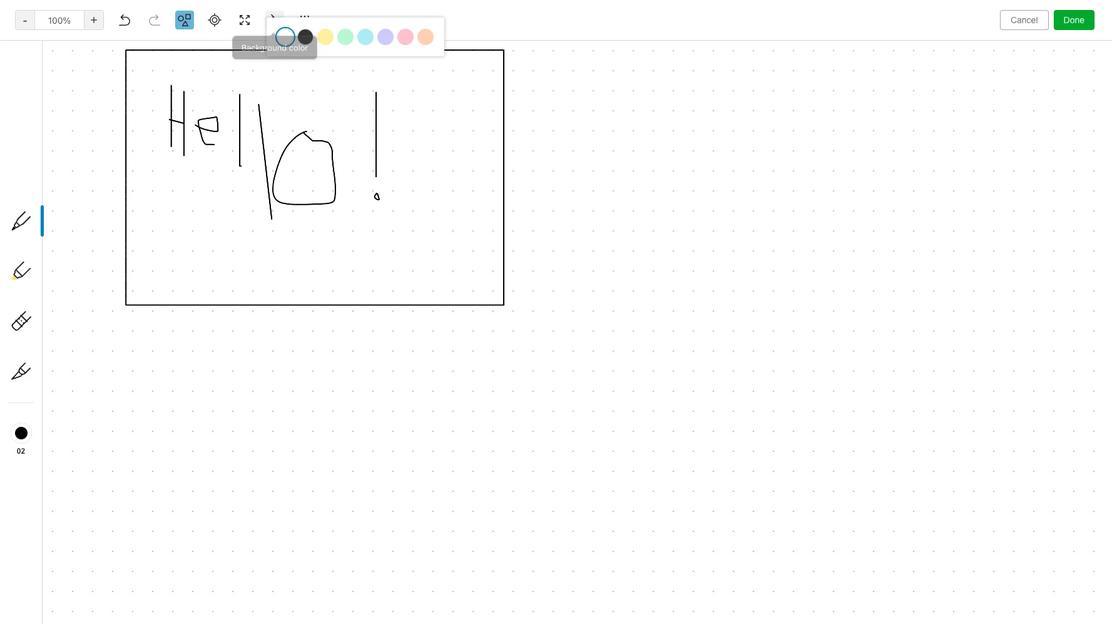 Task type: describe. For each thing, give the bounding box(es) containing it.
the
[[43, 164, 56, 174]]

notebook,
[[23, 175, 61, 185]]

now down updated
[[285, 85, 302, 95]]

note list element
[[150, 0, 661, 624]]

add tag image
[[418, 604, 433, 619]]

tasks
[[28, 326, 50, 337]]

a
[[98, 164, 103, 174]]

1 14 from the left
[[284, 185, 293, 196]]

here.
[[46, 186, 65, 196]]

just down the created
[[322, 85, 339, 95]]

row group containing title
[[150, 60, 661, 80]]

on inside icon on a note, notebook, stack or tag to add it here.
[[87, 164, 96, 174]]

new
[[28, 71, 46, 82]]

add
[[23, 186, 37, 196]]

share
[[1047, 9, 1072, 20]]

4 untitled from the top
[[165, 185, 197, 196]]

2 nov 14 from the left
[[322, 185, 350, 196]]

all
[[1034, 607, 1044, 617]]

min for 35
[[279, 125, 293, 136]]

note,
[[105, 164, 124, 174]]

( for trash
[[53, 421, 56, 431]]

title for title
[[165, 66, 184, 74]]

( for notes
[[55, 306, 58, 316]]

last edited on dec 5, 2023
[[399, 39, 508, 49]]

workbook 2 button
[[427, 6, 493, 24]]

tags
[[28, 373, 47, 384]]

37 min ago
[[322, 125, 367, 136]]

28
[[284, 145, 295, 156]]

1 nov 13 from the left
[[265, 205, 293, 216]]

tree
[[165, 125, 183, 136]]

expand note image
[[398, 8, 413, 23]]

7
[[165, 39, 170, 49]]

saved
[[1080, 607, 1103, 617]]

updated
[[265, 66, 298, 74]]

1 13 from the left
[[284, 205, 293, 216]]

recent
[[14, 215, 41, 225]]

tags button
[[0, 369, 150, 389]]

tree containing home
[[0, 98, 150, 555]]

on inside note window element
[[446, 39, 456, 49]]

notebooks
[[28, 353, 72, 364]]

trash
[[28, 421, 50, 432]]

your
[[40, 150, 57, 160]]

1 untitled from the top
[[165, 85, 197, 95]]

min for 37
[[334, 125, 349, 136]]

you
[[1013, 10, 1027, 20]]

just now up 37 min ago
[[322, 105, 358, 116]]

just up 35
[[265, 105, 283, 116]]

notes for notes (
[[28, 306, 51, 317]]

icon
[[69, 164, 84, 174]]

notes (
[[28, 306, 58, 317]]

notes for notes
[[177, 13, 212, 27]]

add your first shortcut
[[23, 150, 110, 160]]

27 for 27
[[340, 165, 350, 176]]

it
[[39, 186, 44, 196]]

shortcuts
[[28, 123, 68, 134]]

upgrade button
[[8, 567, 143, 592]]

to
[[110, 175, 118, 185]]

shortcuts button
[[0, 118, 150, 138]]

add a reminder image
[[396, 604, 411, 619]]

2 untitled from the top
[[165, 105, 197, 116]]

stack
[[63, 175, 83, 185]]

me
[[78, 394, 90, 404]]

shared with me
[[28, 394, 90, 404]]

dec
[[459, 39, 475, 49]]

just down updated
[[265, 85, 283, 95]]

click
[[23, 164, 41, 174]]

tag
[[96, 175, 108, 185]]

settings image
[[128, 10, 143, 25]]



Task type: vqa. For each thing, say whether or not it's contained in the screenshot.
the middle Notes
yes



Task type: locate. For each thing, give the bounding box(es) containing it.
ago for 37 min ago
[[351, 125, 367, 136]]

just
[[265, 85, 283, 95], [322, 85, 339, 95], [265, 105, 283, 116], [322, 105, 339, 116]]

( inside trash (
[[53, 421, 56, 431]]

14 down 28
[[284, 185, 293, 196]]

note window element
[[0, 0, 1113, 624]]

2 ago from the left
[[351, 125, 367, 136]]

row group inside note list element
[[150, 80, 599, 220]]

notes inside note list element
[[177, 13, 212, 27]]

1 horizontal spatial nov 14
[[322, 185, 350, 196]]

notes inside notes (
[[28, 306, 51, 317]]

nov 27 for 27
[[322, 165, 350, 176]]

2023
[[487, 39, 508, 49]]

1 horizontal spatial nov 13
[[322, 205, 350, 216]]

min
[[279, 125, 293, 136], [334, 125, 349, 136]]

on left "dec"
[[446, 39, 456, 49]]

2 min from the left
[[334, 125, 349, 136]]

2 13 from the left
[[340, 205, 350, 216]]

2
[[483, 10, 488, 20], [422, 85, 427, 95], [422, 105, 427, 116], [422, 125, 427, 136], [422, 145, 427, 156], [422, 165, 427, 176], [422, 185, 427, 196], [422, 205, 427, 216]]

notebooks link
[[0, 349, 150, 369]]

just now down the created
[[322, 85, 358, 95]]

( right 'trash'
[[53, 421, 56, 431]]

1 horizontal spatial 13
[[340, 205, 350, 216]]

on
[[446, 39, 456, 49], [87, 164, 96, 174]]

0 horizontal spatial 13
[[284, 205, 293, 216]]

just now
[[265, 85, 302, 95], [322, 85, 358, 95], [265, 105, 302, 116], [322, 105, 358, 116]]

1 vertical spatial on
[[87, 164, 96, 174]]

notes inside group
[[43, 215, 66, 225]]

click the
[[23, 164, 58, 174]]

14 down 37 min ago
[[340, 185, 350, 196]]

min right 37 on the left of the page
[[334, 125, 349, 136]]

1 title from the top
[[165, 66, 184, 74]]

ago right 37 on the left of the page
[[351, 125, 367, 136]]

shortcut
[[77, 150, 110, 160]]

notes
[[177, 13, 212, 27], [43, 215, 66, 225], [28, 306, 51, 317]]

workbook 2
[[443, 10, 488, 20], [378, 85, 427, 95], [378, 105, 427, 116], [378, 125, 427, 136], [378, 145, 427, 156], [378, 165, 427, 176], [378, 185, 427, 196], [378, 205, 427, 216]]

1
[[185, 145, 189, 156]]

2 title from the top
[[165, 145, 183, 156]]

created
[[322, 66, 354, 74]]

0 vertical spatial (
[[55, 306, 58, 316]]

2 inside button
[[483, 10, 488, 20]]

0 vertical spatial notes
[[177, 13, 212, 27]]

1 vertical spatial title
[[165, 145, 183, 156]]

now
[[285, 85, 302, 95], [341, 85, 358, 95], [285, 105, 302, 116], [341, 105, 358, 116]]

first
[[60, 150, 75, 160]]

workbook
[[443, 10, 481, 20], [378, 85, 419, 95], [378, 105, 419, 116], [378, 125, 419, 136], [378, 145, 419, 156], [378, 165, 419, 176], [378, 185, 419, 196], [378, 205, 419, 216]]

None search field
[[16, 36, 134, 59]]

0 vertical spatial on
[[446, 39, 456, 49]]

2 vertical spatial notes
[[28, 306, 51, 317]]

0 vertical spatial title
[[165, 66, 184, 74]]

last
[[399, 39, 416, 49]]

recent notes
[[14, 215, 66, 225]]

( inside notes (
[[55, 306, 58, 316]]

on left "a"
[[87, 164, 96, 174]]

shared with me link
[[0, 389, 150, 409]]

nov 14
[[265, 185, 293, 196], [322, 185, 350, 196]]

0 horizontal spatial on
[[87, 164, 96, 174]]

or
[[86, 175, 93, 185]]

trash (
[[28, 421, 56, 432]]

changes
[[1046, 607, 1078, 617]]

just now up 35 min ago
[[265, 105, 302, 116]]

edited
[[418, 39, 444, 49]]

3 untitled from the top
[[165, 165, 197, 176]]

13
[[284, 205, 293, 216], [340, 205, 350, 216]]

2 row group from the top
[[150, 80, 599, 220]]

1 row group from the top
[[150, 60, 661, 80]]

ago
[[296, 125, 311, 136], [351, 125, 367, 136]]

nov 28
[[265, 145, 295, 156]]

nov
[[265, 145, 281, 156], [322, 145, 338, 156], [265, 165, 281, 176], [322, 165, 338, 176], [265, 185, 281, 196], [322, 185, 338, 196], [265, 205, 281, 216], [322, 205, 338, 216]]

nov 14 down 37 min ago
[[322, 185, 350, 196]]

Note Editor text field
[[0, 0, 1113, 624]]

1 min from the left
[[279, 125, 293, 136]]

notes
[[173, 39, 195, 49]]

title 1
[[165, 145, 189, 156]]

nov 13
[[265, 205, 293, 216], [322, 205, 350, 216]]

row group
[[150, 60, 661, 80], [150, 80, 599, 220]]

home link
[[0, 98, 150, 118]]

only you
[[994, 10, 1027, 20]]

just now down updated
[[265, 85, 302, 95]]

5 untitled from the top
[[165, 205, 197, 216]]

notes right recent
[[43, 215, 66, 225]]

0 horizontal spatial nov 13
[[265, 205, 293, 216]]

7 notes
[[165, 39, 195, 49]]

title for title 1
[[165, 145, 183, 156]]

with
[[59, 394, 75, 404]]

35 min ago
[[265, 125, 311, 136]]

1 horizontal spatial on
[[446, 39, 456, 49]]

0 horizontal spatial 14
[[284, 185, 293, 196]]

tasks button
[[0, 321, 150, 341]]

0 horizontal spatial min
[[279, 125, 293, 136]]

notes up tasks
[[28, 306, 51, 317]]

new button
[[8, 66, 143, 88]]

title left 1
[[165, 145, 183, 156]]

all changes saved
[[1034, 607, 1103, 617]]

group containing add your first shortcut
[[0, 138, 150, 306]]

ago left 37 on the left of the page
[[296, 125, 311, 136]]

upgrade
[[65, 574, 102, 584]]

1 ago from the left
[[296, 125, 311, 136]]

group
[[0, 138, 150, 306]]

title
[[165, 66, 184, 74], [165, 145, 183, 156]]

workbook inside button
[[443, 10, 481, 20]]

1 horizontal spatial min
[[334, 125, 349, 136]]

( up the tasks button
[[55, 306, 58, 316]]

min right 35
[[279, 125, 293, 136]]

1 horizontal spatial ago
[[351, 125, 367, 136]]

27
[[340, 145, 350, 156], [284, 165, 294, 176], [340, 165, 350, 176]]

row group containing untitled
[[150, 80, 599, 220]]

workbook 2 inside button
[[443, 10, 488, 20]]

nov 27 for 28
[[322, 145, 350, 156]]

now up 37 min ago
[[341, 105, 358, 116]]

0 horizontal spatial nov 14
[[265, 185, 293, 196]]

2 nov 13 from the left
[[322, 205, 350, 216]]

home
[[28, 103, 51, 114]]

1 vertical spatial (
[[53, 421, 56, 431]]

now down the created
[[341, 85, 358, 95]]

14
[[284, 185, 293, 196], [340, 185, 350, 196]]

now up 35 min ago
[[285, 105, 302, 116]]

37
[[322, 125, 332, 136]]

only
[[994, 10, 1011, 20]]

5,
[[477, 39, 485, 49]]

nov 27
[[322, 145, 350, 156], [265, 165, 294, 176], [322, 165, 350, 176]]

0 horizontal spatial ago
[[296, 125, 311, 136]]

add
[[23, 150, 38, 160]]

(
[[55, 306, 58, 316], [53, 421, 56, 431]]

untitled
[[165, 85, 197, 95], [165, 105, 197, 116], [165, 165, 197, 176], [165, 185, 197, 196], [165, 205, 197, 216]]

Search text field
[[16, 36, 134, 59]]

location
[[378, 66, 414, 74]]

shared
[[28, 394, 56, 404]]

expand tags image
[[3, 374, 13, 384]]

2 14 from the left
[[340, 185, 350, 196]]

ago for 35 min ago
[[296, 125, 311, 136]]

27 for 28
[[340, 145, 350, 156]]

nov 14 down nov 28
[[265, 185, 293, 196]]

share button
[[1037, 5, 1083, 25]]

35
[[265, 125, 276, 136]]

notes up the notes
[[177, 13, 212, 27]]

1 horizontal spatial 14
[[340, 185, 350, 196]]

1 vertical spatial notes
[[43, 215, 66, 225]]

1 nov 14 from the left
[[265, 185, 293, 196]]

icon on a note, notebook, stack or tag to add it here.
[[23, 164, 124, 196]]

title down 7 notes
[[165, 66, 184, 74]]

just up 37 on the left of the page
[[322, 105, 339, 116]]

tree
[[0, 98, 150, 555]]



